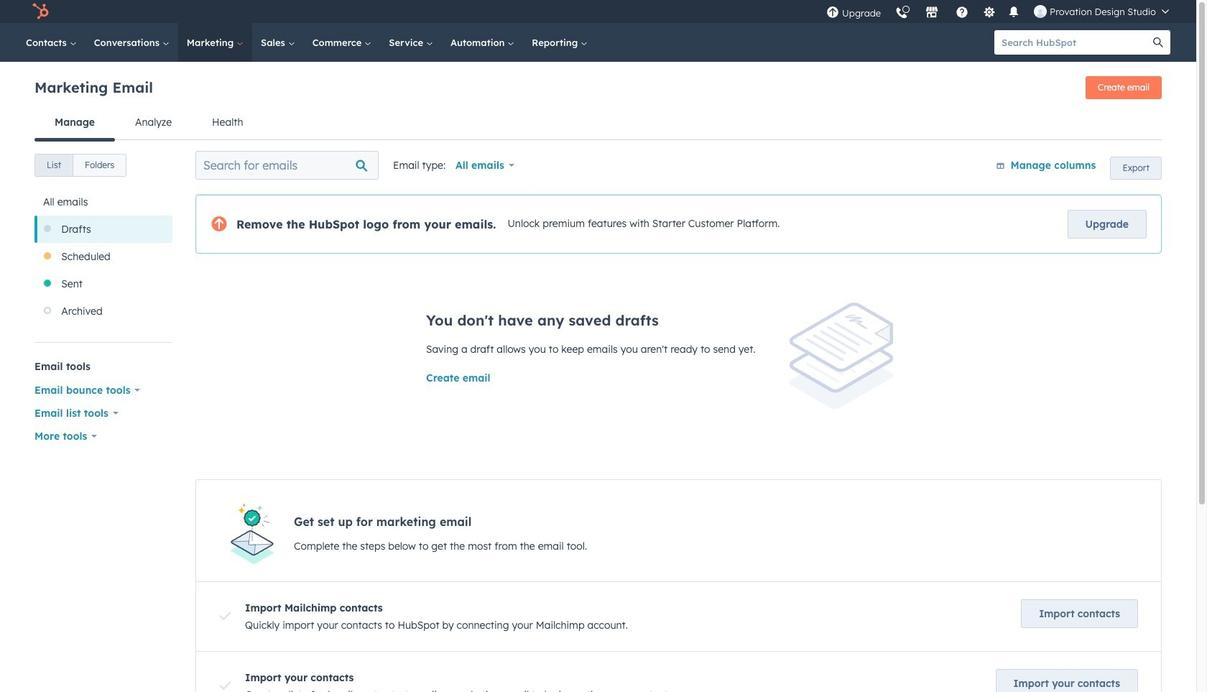 Task type: locate. For each thing, give the bounding box(es) containing it.
marketplaces image
[[926, 6, 939, 19]]

navigation
[[35, 105, 1162, 141]]

group
[[35, 154, 127, 177]]

Search for emails search field
[[196, 151, 379, 180]]

banner
[[35, 72, 1162, 105]]

menu
[[820, 0, 1180, 23]]

None button
[[35, 154, 73, 177], [73, 154, 127, 177], [35, 154, 73, 177], [73, 154, 127, 177]]

Search HubSpot search field
[[995, 30, 1147, 55]]



Task type: describe. For each thing, give the bounding box(es) containing it.
james peterson image
[[1034, 5, 1047, 18]]



Task type: vqa. For each thing, say whether or not it's contained in the screenshot.
BANNER
yes



